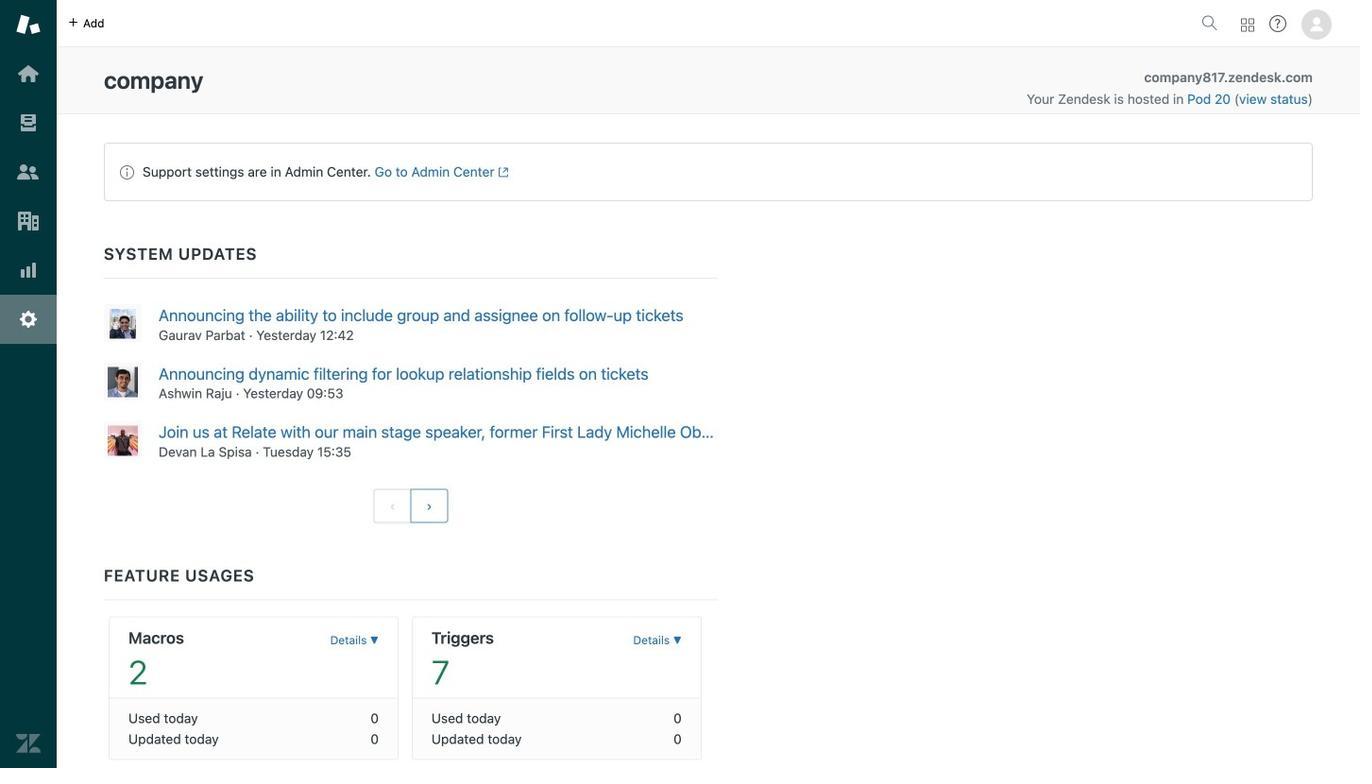 Task type: describe. For each thing, give the bounding box(es) containing it.
customers image
[[16, 160, 41, 184]]

admin image
[[16, 307, 41, 332]]

(opens in a new tab) image
[[495, 167, 509, 178]]

zendesk products image
[[1242, 18, 1255, 32]]

zendesk support image
[[16, 12, 41, 37]]



Task type: vqa. For each thing, say whether or not it's contained in the screenshot.
Get help icon on the top right
yes



Task type: locate. For each thing, give the bounding box(es) containing it.
zendesk image
[[16, 731, 41, 756]]

status
[[104, 143, 1313, 201]]

reporting image
[[16, 258, 41, 283]]

views image
[[16, 111, 41, 135]]

main element
[[0, 0, 57, 768]]

organizations image
[[16, 209, 41, 233]]

get help image
[[1270, 15, 1287, 32]]

get started image
[[16, 61, 41, 86]]



